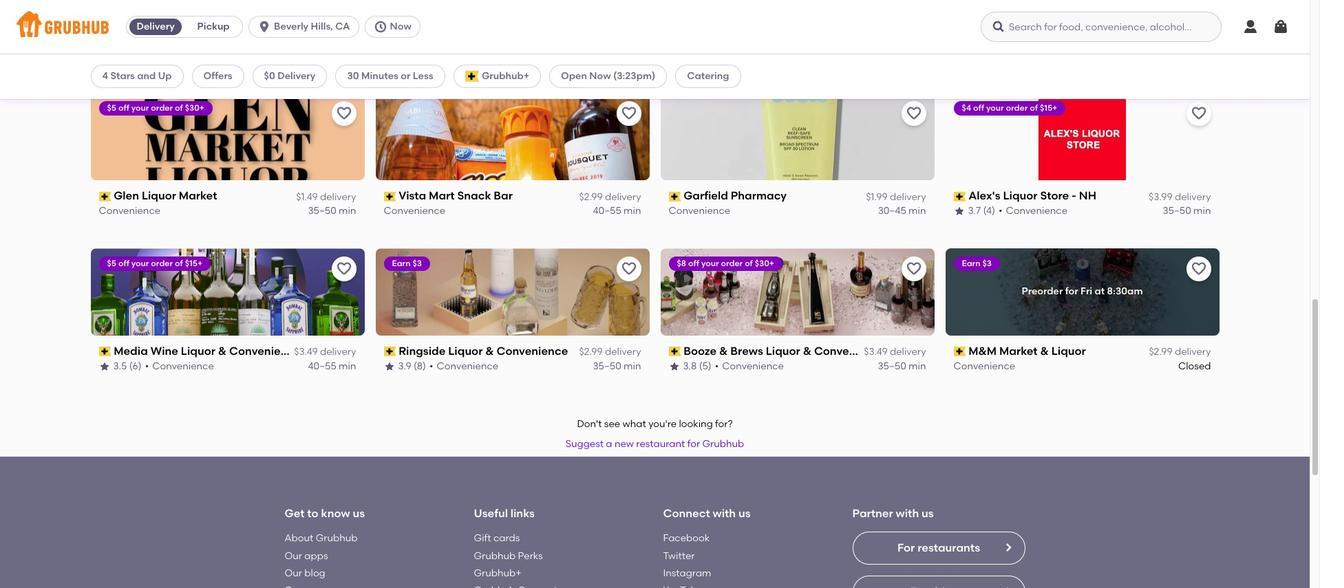 Task type: vqa. For each thing, say whether or not it's contained in the screenshot.


Task type: locate. For each thing, give the bounding box(es) containing it.
1 earn $3 from the left
[[392, 259, 422, 269]]

blog
[[304, 568, 325, 579]]

$3.49 for media wine liquor & convenience
[[294, 346, 318, 358]]

1 vertical spatial $1.99 delivery
[[866, 191, 926, 203]]

liquor down preorder for fri at 8:30am
[[1051, 345, 1086, 358]]

with right the connect at the right bottom
[[713, 507, 736, 520]]

2 $1.49 from the top
[[296, 191, 318, 203]]

restaurant
[[636, 438, 685, 450]]

grubhub inside button
[[702, 438, 744, 450]]

connect
[[663, 507, 710, 520]]

store
[[1040, 189, 1069, 203]]

3.8 for abyss market
[[683, 50, 697, 61]]

partner with us
[[852, 507, 934, 520]]

subscription pass image left alex's
[[954, 192, 966, 201]]

subscription pass image
[[954, 36, 966, 46], [384, 192, 396, 201], [99, 347, 111, 357], [384, 347, 396, 357]]

star icon image left the 3.9
[[384, 361, 395, 372]]

1 vertical spatial $1.99
[[866, 191, 888, 203]]

our left the blog at the bottom of page
[[285, 568, 302, 579]]

fri
[[1081, 286, 1092, 298]]

2 $3.49 delivery from the left
[[864, 346, 926, 358]]

don't
[[577, 419, 602, 430]]

1 us from the left
[[353, 507, 365, 520]]

2 our from the top
[[285, 568, 302, 579]]

(5) down booze in the right of the page
[[699, 360, 712, 372]]

2 $3.49 from the left
[[864, 346, 888, 358]]

now right 'open'
[[589, 70, 611, 82]]

0 horizontal spatial $3.49 delivery
[[294, 346, 356, 358]]

1 horizontal spatial earn $3
[[962, 259, 992, 269]]

booze & brews liquor & convenience logo image
[[660, 249, 934, 336]]

subscription pass image
[[99, 36, 111, 46], [384, 36, 396, 46], [669, 36, 681, 46], [99, 192, 111, 201], [669, 192, 681, 201], [954, 192, 966, 201], [669, 347, 681, 357], [954, 347, 966, 357]]

garfield pharmacy logo image
[[660, 93, 934, 180]]

1 3.8 from the top
[[683, 50, 697, 61]]

for down looking
[[687, 438, 700, 450]]

0 vertical spatial $30+
[[185, 103, 204, 113]]

3 & from the left
[[719, 345, 728, 358]]

save this restaurant image for media wine liquor & convenience
[[336, 261, 352, 277]]

1 vertical spatial grubhub+
[[474, 568, 521, 579]]

1 vertical spatial $15+
[[185, 259, 202, 269]]

0 horizontal spatial for
[[687, 438, 700, 450]]

alex's
[[969, 189, 1000, 203]]

40–55 min for media wine liquor & convenience
[[308, 360, 356, 372]]

subscription pass image for media wine liquor & convenience
[[99, 347, 111, 357]]

0 vertical spatial right image
[[1002, 543, 1013, 554]]

• convenience down brews
[[715, 360, 784, 372]]

$1.99 delivery for garfield pharmacy
[[866, 191, 926, 203]]

subscription pass image for ice
[[99, 36, 111, 46]]

0 horizontal spatial 30–45
[[308, 50, 336, 61]]

subscription pass image left garfield at top right
[[669, 192, 681, 201]]

30–45 for ice cream shop
[[308, 50, 336, 61]]

liquor right brews
[[766, 345, 800, 358]]

1 horizontal spatial $3
[[982, 259, 992, 269]]

2 us from the left
[[738, 507, 751, 520]]

0 vertical spatial delivery
[[137, 21, 175, 32]]

save this restaurant button
[[331, 101, 356, 126], [616, 101, 641, 126], [901, 101, 926, 126], [1186, 101, 1211, 126], [331, 257, 356, 282], [616, 257, 641, 282], [901, 257, 926, 282], [1186, 257, 1211, 282]]

0 horizontal spatial $3.49
[[294, 346, 318, 358]]

• for abyss
[[715, 50, 719, 61]]

right image
[[1002, 543, 1013, 554], [1002, 587, 1013, 588]]

0 vertical spatial our
[[285, 550, 302, 562]]

1 vertical spatial $1.49
[[296, 191, 318, 203]]

35–50 for ringside liquor & convenience
[[593, 360, 621, 372]]

1 vertical spatial for
[[687, 438, 700, 450]]

min for ringside liquor & convenience
[[624, 360, 641, 372]]

1 earn from the left
[[392, 259, 411, 269]]

& down ringside liquor & convenience logo
[[485, 345, 494, 358]]

1 vertical spatial our
[[285, 568, 302, 579]]

subscription pass image left ice
[[99, 36, 111, 46]]

1 vertical spatial (5)
[[699, 360, 712, 372]]

cream
[[133, 34, 170, 47]]

star icon image left the 3.7
[[954, 206, 965, 217]]

earn down vista
[[392, 259, 411, 269]]

1 vertical spatial 40–55 min
[[308, 360, 356, 372]]

us right the connect at the right bottom
[[738, 507, 751, 520]]

beverly hills, ca
[[274, 21, 350, 32]]

0 horizontal spatial (5)
[[414, 50, 426, 61]]

0 vertical spatial 3.8
[[683, 50, 697, 61]]

vista mart snack bar logo image
[[375, 93, 649, 180]]

1 horizontal spatial (5)
[[699, 360, 712, 372]]

for
[[1065, 286, 1078, 298], [687, 438, 700, 450]]

• convenience down alex's liquor store - nh
[[999, 205, 1068, 217]]

0 horizontal spatial earn $3
[[392, 259, 422, 269]]

0 horizontal spatial 40–55 min
[[308, 360, 356, 372]]

1 horizontal spatial delivery
[[277, 70, 316, 82]]

1 right image from the top
[[1002, 543, 1013, 554]]

1 $1.49 from the top
[[296, 36, 318, 47]]

delivery for abyss market
[[890, 36, 926, 47]]

$3.49 delivery
[[294, 346, 356, 358], [864, 346, 926, 358]]

$1.49 for market
[[296, 191, 318, 203]]

1 horizontal spatial $3.49 delivery
[[864, 346, 926, 358]]

1 vertical spatial $1.49 delivery
[[296, 191, 356, 203]]

• down abyss market
[[715, 50, 719, 61]]

stars
[[110, 70, 135, 82]]

1 vertical spatial delivery
[[277, 70, 316, 82]]

useful links
[[474, 507, 535, 520]]

1 horizontal spatial earn
[[962, 259, 980, 269]]

3.8
[[683, 50, 697, 61], [683, 360, 697, 372]]

subscription pass image left vista
[[384, 192, 396, 201]]

market right "m&m" at the bottom of page
[[999, 345, 1038, 358]]

1 horizontal spatial now
[[589, 70, 611, 82]]

$1.99 for goods
[[1151, 36, 1173, 47]]

your for booze
[[701, 259, 719, 269]]

$8
[[677, 259, 686, 269]]

• right 3.5 (6)
[[145, 360, 149, 372]]

$4.49
[[864, 36, 888, 47]]

& right wine
[[218, 345, 227, 358]]

off down glen
[[118, 259, 129, 269]]

a
[[606, 438, 612, 450]]

liquor
[[142, 189, 176, 203], [1003, 189, 1038, 203], [181, 345, 215, 358], [448, 345, 483, 358], [766, 345, 800, 358], [1051, 345, 1086, 358]]

save this restaurant image for alex's liquor store - nh
[[1190, 105, 1207, 122]]

4 & from the left
[[803, 345, 812, 358]]

subscription pass image left fountain
[[384, 36, 396, 46]]

0 horizontal spatial (6)
[[129, 360, 142, 372]]

min for abyss market
[[909, 50, 926, 61]]

0 vertical spatial $1.49 delivery
[[296, 36, 356, 47]]

$1.99 delivery
[[1151, 36, 1211, 47], [866, 191, 926, 203]]

delivery right "$0"
[[277, 70, 316, 82]]

35–50 min for booze & brews liquor & convenience
[[878, 360, 926, 372]]

grubhub down gift cards link
[[474, 550, 516, 562]]

$30+ down offers at top
[[185, 103, 204, 113]]

subscription pass image left grubhub goods
[[954, 36, 966, 46]]

save this restaurant image for ringside liquor & convenience
[[620, 261, 637, 277]]

& down preorder
[[1040, 345, 1049, 358]]

$3.49 for booze & brews liquor & convenience
[[864, 346, 888, 358]]

$3.49 delivery for media wine liquor & convenience
[[294, 346, 356, 358]]

(4)
[[983, 205, 995, 217]]

min for media wine liquor & convenience
[[339, 360, 356, 372]]

40–55 for media wine liquor & convenience
[[308, 360, 336, 372]]

• right (4)
[[999, 205, 1002, 217]]

• convenience down liqour
[[430, 50, 499, 61]]

earn $3 down vista
[[392, 259, 422, 269]]

2 3.8 from the top
[[683, 360, 697, 372]]

market right abyss at the top right of the page
[[719, 34, 757, 47]]

0 horizontal spatial with
[[713, 507, 736, 520]]

0 vertical spatial (6)
[[699, 50, 711, 61]]

0 vertical spatial $15+
[[1040, 103, 1057, 113]]

(5) for fountain
[[414, 50, 426, 61]]

2 with from the left
[[896, 507, 919, 520]]

• convenience
[[430, 50, 499, 61], [715, 50, 784, 61], [999, 205, 1068, 217], [145, 360, 214, 372], [430, 360, 498, 372], [715, 360, 784, 372]]

star icon image
[[384, 50, 395, 61], [669, 50, 680, 61], [954, 206, 965, 217], [99, 361, 110, 372], [384, 361, 395, 372], [669, 361, 680, 372]]

1 horizontal spatial 40–55
[[593, 205, 621, 217]]

gift cards grubhub perks grubhub+
[[474, 533, 543, 579]]

1 $5 from the top
[[107, 103, 116, 113]]

grubhub down know
[[316, 533, 357, 545]]

vista
[[399, 189, 426, 203]]

• convenience down ringside liquor & convenience
[[430, 360, 498, 372]]

pharmacy
[[731, 189, 787, 203]]

$3 down vista
[[413, 259, 422, 269]]

2 horizontal spatial 30–45
[[1163, 50, 1191, 61]]

preorder
[[1022, 286, 1063, 298]]

cards
[[493, 533, 520, 545]]

star icon image for ringside liquor & convenience
[[384, 361, 395, 372]]

your for glen
[[131, 103, 149, 113]]

35–50 min
[[593, 50, 641, 61], [878, 50, 926, 61], [308, 205, 356, 217], [1163, 205, 1211, 217], [593, 360, 641, 372], [878, 360, 926, 372]]

•
[[430, 50, 434, 61], [715, 50, 719, 61], [999, 205, 1002, 217], [145, 360, 149, 372], [430, 360, 433, 372], [715, 360, 719, 372]]

grubhub goods
[[969, 34, 1055, 47]]

grubhub down for?
[[702, 438, 744, 450]]

earn $3 down the 3.7
[[962, 259, 992, 269]]

0 vertical spatial now
[[390, 21, 411, 32]]

subscription pass image for abyss
[[669, 36, 681, 46]]

grubhub inside gift cards grubhub perks grubhub+
[[474, 550, 516, 562]]

order down up at the left
[[151, 103, 173, 113]]

2 horizontal spatial 30–45 min
[[1163, 50, 1211, 61]]

us for partner with us
[[922, 507, 934, 520]]

goods
[[1019, 34, 1055, 47]]

snack
[[457, 189, 491, 203]]

for left fri
[[1065, 286, 1078, 298]]

0 horizontal spatial $1.99
[[866, 191, 888, 203]]

1 vertical spatial 40–55
[[308, 360, 336, 372]]

1 save this restaurant image from the left
[[336, 105, 352, 122]]

1 vertical spatial $30+
[[755, 259, 774, 269]]

earn down the 3.7
[[962, 259, 980, 269]]

min for fountain liqour market
[[624, 50, 641, 61]]

ringside
[[399, 345, 446, 358]]

1 horizontal spatial with
[[896, 507, 919, 520]]

save this restaurant image
[[620, 105, 637, 122], [905, 105, 922, 122], [336, 261, 352, 277], [620, 261, 637, 277], [905, 261, 922, 277], [1190, 261, 1207, 277]]

order right $4
[[1006, 103, 1028, 113]]

suggest
[[566, 438, 604, 450]]

(6) for abyss
[[699, 50, 711, 61]]

now up fountain
[[390, 21, 411, 32]]

delivery for fountain liqour market
[[605, 36, 641, 47]]

0 horizontal spatial $1.99 delivery
[[866, 191, 926, 203]]

0 vertical spatial $1.49
[[296, 36, 318, 47]]

star icon image left 3.8 (6) on the right of page
[[669, 50, 680, 61]]

subscription pass image for alex's
[[954, 192, 966, 201]]

of
[[175, 103, 183, 113], [1030, 103, 1038, 113], [175, 259, 183, 269], [745, 259, 753, 269]]

(6) right 3.5
[[129, 360, 142, 372]]

• for ringside
[[430, 360, 433, 372]]

star icon image left the 3.8 (5)
[[669, 361, 680, 372]]

• right the 3.8 (5)
[[715, 360, 719, 372]]

2 earn $3 from the left
[[962, 259, 992, 269]]

1 horizontal spatial $30+
[[755, 259, 774, 269]]

0 vertical spatial (5)
[[414, 50, 426, 61]]

off right $4
[[973, 103, 984, 113]]

liquor left store
[[1003, 189, 1038, 203]]

2 save this restaurant image from the left
[[1190, 105, 1207, 122]]

0 vertical spatial 40–55 min
[[593, 205, 641, 217]]

1 $1.49 delivery from the top
[[296, 36, 356, 47]]

$3 for ringside
[[413, 259, 422, 269]]

garfield
[[684, 189, 728, 203]]

delivery up the ice cream shop at left top
[[137, 21, 175, 32]]

suggest a new restaurant for grubhub button
[[559, 432, 750, 457]]

offers
[[203, 70, 232, 82]]

grubhub+ inside gift cards grubhub perks grubhub+
[[474, 568, 521, 579]]

save this restaurant button for ringside liquor & convenience
[[616, 257, 641, 282]]

2 $1.49 delivery from the top
[[296, 191, 356, 203]]

3.4 (5)
[[398, 50, 426, 61]]

& down booze & brews liquor & convenience logo on the right
[[803, 345, 812, 358]]

earn for ringside liquor & convenience
[[392, 259, 411, 269]]

30–45
[[308, 50, 336, 61], [1163, 50, 1191, 61], [878, 205, 906, 217]]

star icon image left 3.4
[[384, 50, 395, 61]]

$30+ down pharmacy at the top
[[755, 259, 774, 269]]

3.8 down abyss at the top right of the page
[[683, 50, 697, 61]]

1 horizontal spatial $1.99
[[1151, 36, 1173, 47]]

35–50 for booze & brews liquor & convenience
[[878, 360, 906, 372]]

partner
[[852, 507, 893, 520]]

(5) down fountain
[[414, 50, 426, 61]]

delivery for media wine liquor & convenience
[[320, 346, 356, 358]]

subscription pass image left abyss at the top right of the page
[[669, 36, 681, 46]]

$3
[[413, 259, 422, 269], [982, 259, 992, 269]]

off right $8
[[688, 259, 699, 269]]

1 horizontal spatial (6)
[[699, 50, 711, 61]]

35–50 min for fountain liqour market
[[593, 50, 641, 61]]

our down about
[[285, 550, 302, 562]]

• convenience for booze
[[715, 360, 784, 372]]

order for brews
[[721, 259, 743, 269]]

$30+ for brews
[[755, 259, 774, 269]]

(6) for media
[[129, 360, 142, 372]]

1 horizontal spatial us
[[738, 507, 751, 520]]

brews
[[730, 345, 763, 358]]

• convenience for ringside
[[430, 360, 498, 372]]

1 vertical spatial (6)
[[129, 360, 142, 372]]

1 horizontal spatial 40–55 min
[[593, 205, 641, 217]]

$5 for media wine liquor & convenience
[[107, 259, 116, 269]]

30–45 min for ice cream shop
[[308, 50, 356, 61]]

your for media
[[131, 259, 149, 269]]

pickup button
[[185, 16, 242, 38]]

1 $3.49 delivery from the left
[[294, 346, 356, 358]]

0 vertical spatial $1.99 delivery
[[1151, 36, 1211, 47]]

0 vertical spatial $5
[[107, 103, 116, 113]]

30–45 min
[[308, 50, 356, 61], [1163, 50, 1211, 61], [878, 205, 926, 217]]

• for alex's
[[999, 205, 1002, 217]]

0 vertical spatial grubhub+
[[482, 70, 529, 82]]

2 earn from the left
[[962, 259, 980, 269]]

1 vertical spatial $5
[[107, 259, 116, 269]]

subscription pass image left media
[[99, 347, 111, 357]]

1 with from the left
[[713, 507, 736, 520]]

don't see what you're looking for?
[[577, 419, 733, 430]]

1 vertical spatial 3.8
[[683, 360, 697, 372]]

grubhub+ down 'grubhub perks' link
[[474, 568, 521, 579]]

2 $5 from the top
[[107, 259, 116, 269]]

earn $3 for ringside
[[392, 259, 422, 269]]

shop
[[173, 34, 201, 47]]

off for booze
[[688, 259, 699, 269]]

for restaurants link
[[852, 532, 1025, 565]]

• right "(8)"
[[430, 360, 433, 372]]

1 $3 from the left
[[413, 259, 422, 269]]

off down 'stars'
[[118, 103, 129, 113]]

3.8 down booze in the right of the page
[[683, 360, 697, 372]]

$15+
[[1040, 103, 1057, 113], [185, 259, 202, 269]]

svg image
[[1242, 19, 1259, 35], [1273, 19, 1289, 35], [257, 20, 271, 34], [373, 20, 387, 34]]

min for grubhub goods
[[1194, 50, 1211, 61]]

delivery for garfield pharmacy
[[890, 191, 926, 203]]

$3.49 delivery for booze & brews liquor & convenience
[[864, 346, 926, 358]]

• down fountain
[[430, 50, 434, 61]]

now
[[390, 21, 411, 32], [589, 70, 611, 82]]

hills,
[[311, 21, 333, 32]]

& left brews
[[719, 345, 728, 358]]

0 horizontal spatial delivery
[[137, 21, 175, 32]]

0 horizontal spatial earn
[[392, 259, 411, 269]]

0 horizontal spatial $30+
[[185, 103, 204, 113]]

$5 for glen liquor market
[[107, 103, 116, 113]]

5 & from the left
[[1040, 345, 1049, 358]]

$4
[[962, 103, 971, 113]]

0 horizontal spatial save this restaurant image
[[336, 105, 352, 122]]

delivery
[[320, 36, 356, 47], [605, 36, 641, 47], [890, 36, 926, 47], [1175, 36, 1211, 47], [320, 191, 356, 203], [605, 191, 641, 203], [890, 191, 926, 203], [1175, 191, 1211, 203], [320, 346, 356, 358], [605, 346, 641, 358], [890, 346, 926, 358], [1175, 346, 1211, 358]]

$3 down (4)
[[982, 259, 992, 269]]

• convenience for fountain
[[430, 50, 499, 61]]

$5
[[107, 103, 116, 113], [107, 259, 116, 269]]

3.9 (8)
[[398, 360, 426, 372]]

with
[[713, 507, 736, 520], [896, 507, 919, 520]]

0 horizontal spatial 40–55
[[308, 360, 336, 372]]

$1.49 for shop
[[296, 36, 318, 47]]

• convenience for alex's
[[999, 205, 1068, 217]]

$2.99 delivery for vista mart snack bar
[[579, 191, 641, 203]]

now inside button
[[390, 21, 411, 32]]

save this restaurant image
[[336, 105, 352, 122], [1190, 105, 1207, 122]]

2 $3 from the left
[[982, 259, 992, 269]]

us up for restaurants
[[922, 507, 934, 520]]

star icon image left 3.5
[[99, 361, 110, 372]]

1 horizontal spatial $3.49
[[864, 346, 888, 358]]

of for market
[[175, 103, 183, 113]]

ringside liquor & convenience logo image
[[375, 249, 649, 336]]

3.7 (4)
[[968, 205, 995, 217]]

0 horizontal spatial $3
[[413, 259, 422, 269]]

0 vertical spatial 40–55
[[593, 205, 621, 217]]

1 horizontal spatial 30–45 min
[[878, 205, 926, 217]]

order down glen liquor market
[[151, 259, 173, 269]]

save this restaurant button for media wine liquor & convenience
[[331, 257, 356, 282]]

$3.99 delivery
[[1149, 191, 1211, 203]]

• convenience down wine
[[145, 360, 214, 372]]

with right partner
[[896, 507, 919, 520]]

off for glen
[[118, 103, 129, 113]]

(8)
[[414, 360, 426, 372]]

30–45 for garfield pharmacy
[[878, 205, 906, 217]]

our blog link
[[285, 568, 325, 579]]

grubhub+ right grubhub plus flag logo
[[482, 70, 529, 82]]

subscription pass image left ringside
[[384, 347, 396, 357]]

beverly
[[274, 21, 308, 32]]

earn $3 for m&m
[[962, 259, 992, 269]]

• convenience for abyss
[[715, 50, 784, 61]]

0 horizontal spatial now
[[390, 21, 411, 32]]

subscription pass image left "m&m" at the bottom of page
[[954, 347, 966, 357]]

pickup
[[197, 21, 230, 32]]

up
[[158, 70, 172, 82]]

of for store
[[1030, 103, 1038, 113]]

1 $3.49 from the left
[[294, 346, 318, 358]]

subscription pass image left booze in the right of the page
[[669, 347, 681, 357]]

$1.49 delivery
[[296, 36, 356, 47], [296, 191, 356, 203]]

0 vertical spatial for
[[1065, 286, 1078, 298]]

• convenience down abyss market
[[715, 50, 784, 61]]

2 horizontal spatial us
[[922, 507, 934, 520]]

0 horizontal spatial us
[[353, 507, 365, 520]]

grubhub
[[969, 34, 1017, 47], [702, 438, 744, 450], [316, 533, 357, 545], [474, 550, 516, 562]]

30 minutes or less
[[347, 70, 433, 82]]

order right $8
[[721, 259, 743, 269]]

1 horizontal spatial save this restaurant image
[[1190, 105, 1207, 122]]

$2.99 for m&m market & liquor
[[1149, 346, 1173, 358]]

(6) down abyss at the top right of the page
[[699, 50, 711, 61]]

liquor right glen
[[142, 189, 176, 203]]

1 horizontal spatial $1.99 delivery
[[1151, 36, 1211, 47]]

1 vertical spatial right image
[[1002, 587, 1013, 588]]

3.8 for booze & brews liquor & convenience
[[683, 360, 697, 372]]

save this restaurant image for m&m market & liquor
[[1190, 261, 1207, 277]]

0 vertical spatial $1.99
[[1151, 36, 1173, 47]]

for inside the suggest a new restaurant for grubhub button
[[687, 438, 700, 450]]

delivery for alex's liquor store - nh
[[1175, 191, 1211, 203]]

1 horizontal spatial $15+
[[1040, 103, 1057, 113]]

subscription pass image left glen
[[99, 192, 111, 201]]

off
[[118, 103, 129, 113], [973, 103, 984, 113], [118, 259, 129, 269], [688, 259, 699, 269]]

convenience
[[99, 50, 160, 61], [437, 50, 499, 61], [722, 50, 784, 61], [954, 50, 1015, 61], [99, 205, 160, 217], [384, 205, 445, 217], [669, 205, 730, 217], [1006, 205, 1068, 217], [229, 345, 301, 358], [497, 345, 568, 358], [814, 345, 886, 358], [152, 360, 214, 372], [437, 360, 498, 372], [722, 360, 784, 372], [954, 360, 1015, 372]]

of for liquor
[[175, 259, 183, 269]]

0 horizontal spatial $15+
[[185, 259, 202, 269]]

svg image
[[992, 20, 1006, 34]]

1 horizontal spatial 30–45
[[878, 205, 906, 217]]

3 us from the left
[[922, 507, 934, 520]]

0 horizontal spatial 30–45 min
[[308, 50, 356, 61]]

us right know
[[353, 507, 365, 520]]



Task type: describe. For each thing, give the bounding box(es) containing it.
facebook link
[[663, 533, 710, 545]]

(3:23pm)
[[613, 70, 655, 82]]

$1.49 delivery for glen liquor market
[[296, 191, 356, 203]]

links
[[511, 507, 535, 520]]

3.8 (5)
[[683, 360, 712, 372]]

with for partner
[[896, 507, 919, 520]]

delivery for ice cream shop
[[320, 36, 356, 47]]

fountain liqour market
[[399, 34, 525, 47]]

booze
[[684, 345, 717, 358]]

grubhub inside about grubhub our apps our blog
[[316, 533, 357, 545]]

min for booze & brews liquor & convenience
[[909, 360, 926, 372]]

3.7
[[968, 205, 981, 217]]

order for liquor
[[151, 259, 173, 269]]

off for media
[[118, 259, 129, 269]]

$0
[[264, 70, 275, 82]]

35–50 for fountain liqour market
[[593, 50, 621, 61]]

facebook
[[663, 533, 710, 545]]

us for connect with us
[[738, 507, 751, 520]]

gift cards link
[[474, 533, 520, 545]]

main navigation navigation
[[0, 0, 1310, 54]]

-
[[1072, 189, 1076, 203]]

get to know us
[[285, 507, 365, 520]]

delivery for glen liquor market
[[320, 191, 356, 203]]

35–50 min for alex's liquor store - nh
[[1163, 205, 1211, 217]]

fountain
[[399, 34, 447, 47]]

market down glen liquor market logo
[[179, 189, 217, 203]]

star icon image for abyss market
[[669, 50, 680, 61]]

star icon image for alex's liquor store - nh
[[954, 206, 965, 217]]

35–50 for alex's liquor store - nh
[[1163, 205, 1191, 217]]

30
[[347, 70, 359, 82]]

35–50 min for abyss market
[[878, 50, 926, 61]]

off for alex's
[[973, 103, 984, 113]]

bar
[[494, 189, 513, 203]]

$1.99 delivery for grubhub goods
[[1151, 36, 1211, 47]]

liqour
[[449, 34, 484, 47]]

new
[[615, 438, 634, 450]]

min for ice cream shop
[[339, 50, 356, 61]]

min for garfield pharmacy
[[909, 205, 926, 217]]

order for market
[[151, 103, 173, 113]]

get
[[285, 507, 305, 520]]

m&m market & liquor
[[969, 345, 1086, 358]]

at
[[1095, 286, 1105, 298]]

subscription pass image for grubhub goods
[[954, 36, 966, 46]]

of for brews
[[745, 259, 753, 269]]

star icon image for booze & brews liquor & convenience
[[669, 361, 680, 372]]

subscription pass image for fountain
[[384, 36, 396, 46]]

abyss market
[[684, 34, 757, 47]]

order for store
[[1006, 103, 1028, 113]]

40–55 min for vista mart snack bar
[[593, 205, 641, 217]]

(5) for booze
[[699, 360, 712, 372]]

2 & from the left
[[485, 345, 494, 358]]

save this restaurant button for booze & brews liquor & convenience
[[901, 257, 926, 282]]

media
[[114, 345, 148, 358]]

delivery for ringside liquor & convenience
[[605, 346, 641, 358]]

suggest a new restaurant for grubhub
[[566, 438, 744, 450]]

abyss
[[684, 34, 716, 47]]

35–50 min for glen liquor market
[[308, 205, 356, 217]]

3.4
[[398, 50, 412, 61]]

$1.99 for pharmacy
[[866, 191, 888, 203]]

40–55 for vista mart snack bar
[[593, 205, 621, 217]]

subscription pass image for garfield
[[669, 192, 681, 201]]

• for media
[[145, 360, 149, 372]]

grubhub+ link
[[474, 568, 521, 579]]

min for vista mart snack bar
[[624, 205, 641, 217]]

ca
[[335, 21, 350, 32]]

$2.99 for vista mart snack bar
[[579, 191, 603, 203]]

connect with us
[[663, 507, 751, 520]]

$3 for m&m
[[982, 259, 992, 269]]

see
[[604, 419, 620, 430]]

useful
[[474, 507, 508, 520]]

our apps link
[[285, 550, 328, 562]]

Search for food, convenience, alcohol... search field
[[981, 12, 1222, 42]]

4 stars and up
[[102, 70, 172, 82]]

$2.99 for ringside liquor & convenience
[[579, 346, 603, 358]]

instagram link
[[663, 568, 711, 579]]

delivery for m&m market & liquor
[[1175, 346, 1211, 358]]

1 horizontal spatial for
[[1065, 286, 1078, 298]]

grubhub plus flag logo image
[[465, 71, 479, 82]]

for restaurants
[[897, 542, 980, 555]]

liquor right wine
[[181, 345, 215, 358]]

media wine liquor & convenience logo image
[[91, 249, 364, 336]]

about
[[285, 533, 313, 545]]

catering
[[687, 70, 729, 82]]

delivery inside button
[[137, 21, 175, 32]]

ice
[[114, 34, 130, 47]]

apps
[[304, 550, 328, 562]]

save this restaurant image for glen liquor market
[[336, 105, 352, 122]]

subscription pass image for m&m
[[954, 347, 966, 357]]

subscription pass image for glen
[[99, 192, 111, 201]]

$2.99 delivery for m&m market & liquor
[[1149, 346, 1211, 358]]

right image inside for restaurants 'link'
[[1002, 543, 1013, 554]]

less
[[413, 70, 433, 82]]

save this restaurant button for alex's liquor store - nh
[[1186, 101, 1211, 126]]

ice cream shop
[[114, 34, 201, 47]]

svg image inside beverly hills, ca button
[[257, 20, 271, 34]]

glen liquor market logo image
[[91, 93, 364, 180]]

$1.49 delivery for ice cream shop
[[296, 36, 356, 47]]

delivery button
[[127, 16, 185, 38]]

svg image inside now button
[[373, 20, 387, 34]]

your for alex's
[[986, 103, 1004, 113]]

save this restaurant button for m&m market & liquor
[[1186, 257, 1211, 282]]

open
[[561, 70, 587, 82]]

subscription pass image for ringside liquor & convenience
[[384, 347, 396, 357]]

restaurants
[[918, 542, 980, 555]]

market right liqour
[[486, 34, 525, 47]]

$2.99 delivery for ringside liquor & convenience
[[579, 346, 641, 358]]

nh
[[1079, 189, 1096, 203]]

1 & from the left
[[218, 345, 227, 358]]

alex's liquor store - nh logo image
[[1039, 93, 1126, 180]]

closed
[[1178, 360, 1211, 372]]

save this restaurant button for glen liquor market
[[331, 101, 356, 126]]

1 our from the top
[[285, 550, 302, 562]]

30–45 for grubhub goods
[[1163, 50, 1191, 61]]

$2.49
[[579, 36, 603, 47]]

liquor right ringside
[[448, 345, 483, 358]]

earn for m&m market & liquor
[[962, 259, 980, 269]]

delivery for booze & brews liquor & convenience
[[890, 346, 926, 358]]

gift
[[474, 533, 491, 545]]

know
[[321, 507, 350, 520]]

30–45 min for grubhub goods
[[1163, 50, 1211, 61]]

1 vertical spatial now
[[589, 70, 611, 82]]

$5 off your order of $15+
[[107, 259, 202, 269]]

$30+ for market
[[185, 103, 204, 113]]

$2.49 delivery
[[579, 36, 641, 47]]

instagram
[[663, 568, 711, 579]]

preorder for fri at 8:30am
[[1022, 286, 1143, 298]]

twitter link
[[663, 550, 695, 562]]

for
[[897, 542, 915, 555]]

m&m
[[969, 345, 997, 358]]

$3.99
[[1149, 191, 1173, 203]]

what
[[623, 419, 646, 430]]

$4.49 delivery
[[864, 36, 926, 47]]

3.9
[[398, 360, 411, 372]]

you're
[[648, 419, 677, 430]]

• for fountain
[[430, 50, 434, 61]]

35–50 min for ringside liquor & convenience
[[593, 360, 641, 372]]

min for glen liquor market
[[339, 205, 356, 217]]

grubhub perks link
[[474, 550, 543, 562]]

minutes
[[361, 70, 398, 82]]

delivery for grubhub goods
[[1175, 36, 1211, 47]]

• convenience for media
[[145, 360, 214, 372]]

save this restaurant image for booze & brews liquor & convenience
[[905, 261, 922, 277]]

$0 delivery
[[264, 70, 316, 82]]

2 right image from the top
[[1002, 587, 1013, 588]]

3.5
[[113, 360, 127, 372]]

garfield pharmacy
[[684, 189, 787, 203]]

min for alex's liquor store - nh
[[1194, 205, 1211, 217]]

$15+ for liquor
[[185, 259, 202, 269]]

3.5 (6)
[[113, 360, 142, 372]]

now button
[[364, 16, 426, 38]]

or
[[401, 70, 411, 82]]

about grubhub link
[[285, 533, 357, 545]]

media wine liquor & convenience
[[114, 345, 301, 358]]

grubhub down svg icon
[[969, 34, 1017, 47]]

to
[[307, 507, 318, 520]]

$8 off your order of $30+
[[677, 259, 774, 269]]

delivery for vista mart snack bar
[[605, 191, 641, 203]]

star icon image for media wine liquor & convenience
[[99, 361, 110, 372]]

about grubhub our apps our blog
[[285, 533, 357, 579]]

$4 off your order of $15+
[[962, 103, 1057, 113]]



